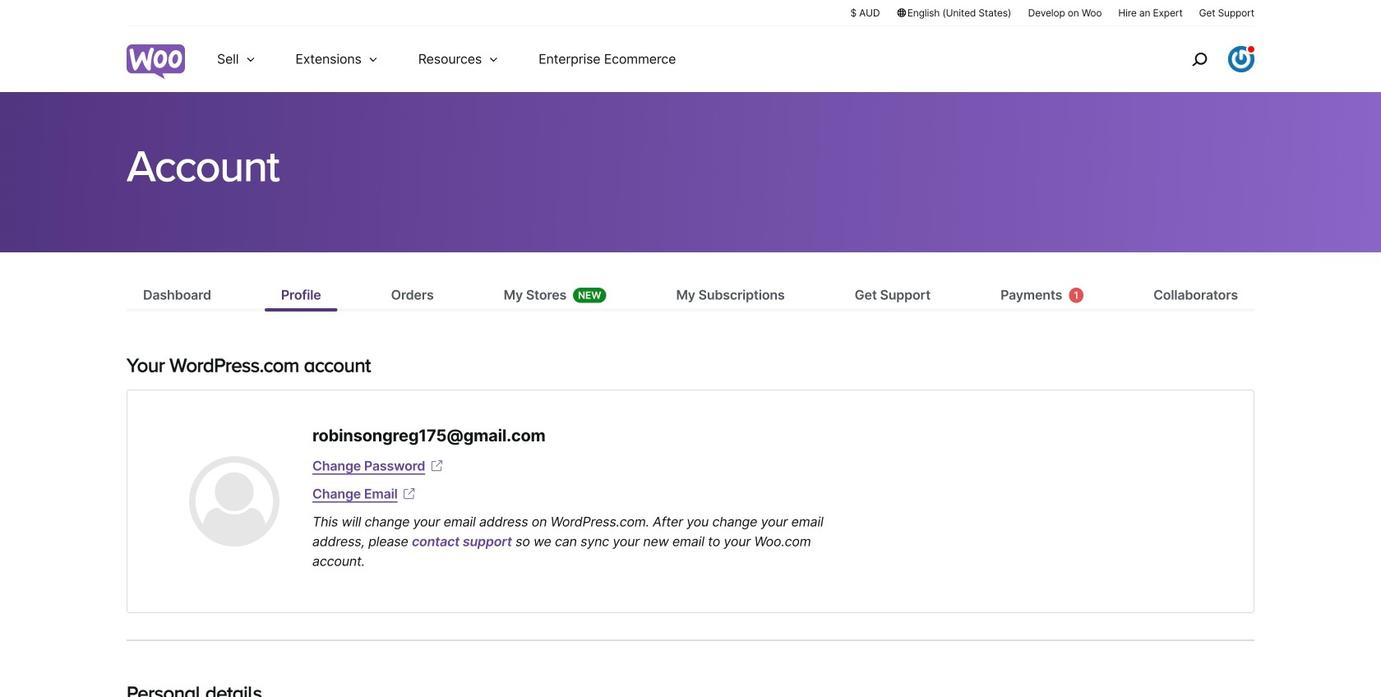 Task type: vqa. For each thing, say whether or not it's contained in the screenshot.
the Search subscriptions text field
no



Task type: locate. For each thing, give the bounding box(es) containing it.
search image
[[1187, 46, 1213, 72]]

service navigation menu element
[[1157, 32, 1255, 86]]

external link image
[[429, 458, 445, 474]]



Task type: describe. For each thing, give the bounding box(es) containing it.
open account menu image
[[1229, 46, 1255, 72]]

external link image
[[401, 486, 417, 502]]

gravatar image image
[[189, 456, 280, 547]]



